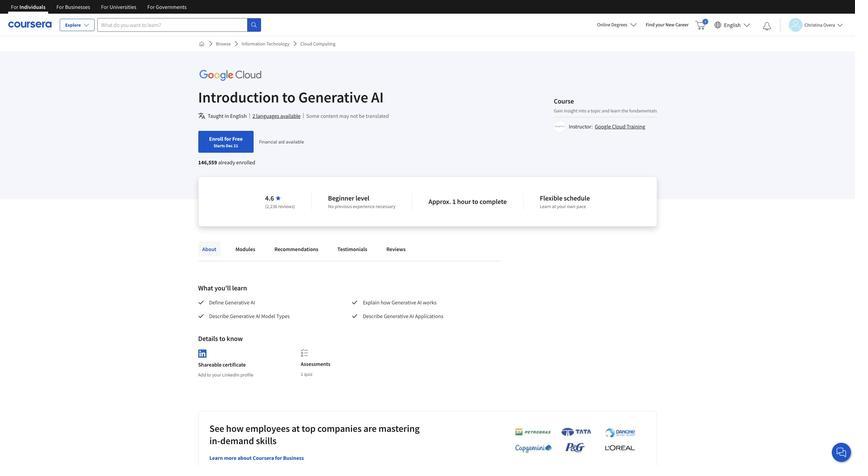 Task type: describe. For each thing, give the bounding box(es) containing it.
linkedin
[[222, 372, 240, 378]]

see how employees at top companies are mastering in-demand skills
[[210, 422, 420, 447]]

1 horizontal spatial for
[[275, 454, 282, 461]]

business
[[283, 454, 304, 461]]

ai left works
[[418, 299, 422, 306]]

1 quiz
[[301, 371, 313, 377]]

beginner
[[328, 194, 355, 202]]

own
[[568, 203, 576, 209]]

quiz
[[304, 371, 313, 377]]

are
[[364, 422, 377, 434]]

to for generative
[[282, 88, 296, 107]]

skills
[[256, 434, 277, 447]]

information technology
[[242, 41, 290, 47]]

describe for describe generative ai model types
[[209, 313, 229, 319]]

online degrees
[[598, 22, 628, 28]]

recommendations link
[[271, 242, 323, 257]]

for for businesses
[[56, 3, 64, 10]]

add
[[198, 372, 206, 378]]

fundamentals
[[630, 107, 658, 114]]

necessary
[[376, 203, 396, 209]]

about
[[238, 454, 252, 461]]

ai for define generative ai
[[251, 299, 255, 306]]

course
[[554, 97, 575, 105]]

know
[[227, 334, 243, 343]]

starts
[[214, 143, 225, 148]]

introduction
[[198, 88, 279, 107]]

find your new career link
[[643, 20, 693, 29]]

demand
[[220, 434, 254, 447]]

in-
[[210, 434, 220, 447]]

describe generative ai model types
[[209, 313, 290, 319]]

at for your
[[553, 203, 557, 209]]

2 languages available
[[253, 112, 301, 119]]

learn more about coursera for business
[[210, 454, 304, 461]]

testimonials link
[[334, 242, 372, 257]]

for for universities
[[101, 3, 109, 10]]

explain
[[363, 299, 380, 306]]

see
[[210, 422, 224, 434]]

topic
[[591, 107, 601, 114]]

banner navigation
[[5, 0, 192, 14]]

at for top
[[292, 422, 300, 434]]

top
[[302, 422, 316, 434]]

available for 2 languages available
[[280, 112, 301, 119]]

about
[[202, 246, 217, 252]]

may
[[340, 112, 349, 119]]

0 horizontal spatial 1
[[301, 371, 303, 377]]

show notifications image
[[764, 22, 772, 30]]

computing
[[313, 41, 336, 47]]

christina overa
[[805, 22, 836, 28]]

learn inside course gain insight into a topic and learn the fundamentals
[[611, 107, 621, 114]]

learn more about coursera for business link
[[210, 454, 304, 461]]

describe for describe generative ai applications
[[363, 313, 383, 319]]

google cloud training image
[[555, 121, 566, 131]]

some content may not be translated
[[307, 112, 389, 119]]

translated
[[366, 112, 389, 119]]

in
[[225, 112, 229, 119]]

describe generative ai applications
[[363, 313, 444, 319]]

beginner level no previous experience necessary
[[328, 194, 396, 209]]

browse
[[216, 41, 231, 47]]

businesses
[[65, 3, 90, 10]]

applications
[[415, 313, 444, 319]]

schedule
[[564, 194, 590, 202]]

experience
[[353, 203, 375, 209]]

not
[[350, 112, 358, 119]]

details to know
[[198, 334, 243, 343]]

modules link
[[232, 242, 260, 257]]

for inside enroll for free starts dec 21
[[225, 135, 231, 142]]

financial aid available
[[259, 139, 304, 145]]

0 horizontal spatial english
[[230, 112, 247, 119]]

google cloud training link
[[595, 123, 646, 130]]

some
[[307, 112, 320, 119]]

instructor:
[[569, 123, 593, 130]]

generative up the content
[[299, 88, 369, 107]]

christina overa button
[[781, 18, 843, 32]]

new
[[666, 22, 675, 28]]

types
[[277, 313, 290, 319]]

languages
[[256, 112, 279, 119]]

course gain insight into a topic and learn the fundamentals
[[554, 97, 658, 114]]

aid
[[279, 139, 285, 145]]

for for individuals
[[11, 3, 18, 10]]

level
[[356, 194, 370, 202]]

generative for describe generative ai applications
[[384, 313, 409, 319]]

content
[[321, 112, 338, 119]]

to for your
[[207, 372, 211, 378]]

profile
[[241, 372, 254, 378]]

information technology link
[[239, 38, 292, 50]]

online
[[598, 22, 611, 28]]

ai up translated
[[372, 88, 384, 107]]

modules
[[236, 246, 256, 252]]

insight
[[564, 107, 578, 114]]

to for know
[[220, 334, 226, 343]]

hour
[[458, 197, 471, 206]]

flexible schedule learn at your own pace
[[540, 194, 590, 209]]

21
[[234, 143, 238, 148]]



Task type: locate. For each thing, give the bounding box(es) containing it.
0 horizontal spatial for
[[225, 135, 231, 142]]

0 vertical spatial at
[[553, 203, 557, 209]]

1 horizontal spatial 1
[[453, 197, 456, 206]]

describe down the define
[[209, 313, 229, 319]]

enroll
[[209, 135, 223, 142]]

1 vertical spatial learn
[[210, 454, 223, 461]]

google cloud image
[[198, 68, 263, 83]]

mastering
[[379, 422, 420, 434]]

for businesses
[[56, 3, 90, 10]]

financial aid available button
[[259, 139, 304, 145]]

google
[[595, 123, 612, 130]]

for left individuals
[[11, 3, 18, 10]]

1 left quiz
[[301, 371, 303, 377]]

taught in english
[[208, 112, 247, 119]]

0 vertical spatial 1
[[453, 197, 456, 206]]

your right find
[[656, 22, 665, 28]]

1 horizontal spatial learn
[[611, 107, 621, 114]]

1 horizontal spatial at
[[553, 203, 557, 209]]

employees
[[246, 422, 290, 434]]

2
[[253, 112, 255, 119]]

learn inside flexible schedule learn at your own pace
[[540, 203, 552, 209]]

generative up describe generative ai model types
[[225, 299, 250, 306]]

(2,236
[[265, 203, 278, 209]]

0 vertical spatial how
[[381, 299, 391, 306]]

english button
[[712, 14, 754, 36]]

1 vertical spatial cloud
[[613, 123, 626, 130]]

4 for from the left
[[147, 3, 155, 10]]

2 describe from the left
[[363, 313, 383, 319]]

0 vertical spatial english
[[725, 21, 741, 28]]

1 describe from the left
[[209, 313, 229, 319]]

at down flexible
[[553, 203, 557, 209]]

0 vertical spatial learn
[[540, 203, 552, 209]]

how inside see how employees at top companies are mastering in-demand skills
[[226, 422, 244, 434]]

0 horizontal spatial at
[[292, 422, 300, 434]]

coursera enterprise logos image
[[505, 427, 642, 457]]

available down "introduction to generative ai"
[[280, 112, 301, 119]]

degrees
[[612, 22, 628, 28]]

learn
[[540, 203, 552, 209], [210, 454, 223, 461]]

1 vertical spatial how
[[226, 422, 244, 434]]

learn left the at the right top
[[611, 107, 621, 114]]

how for explain
[[381, 299, 391, 306]]

to right hour
[[473, 197, 479, 206]]

reviews
[[387, 246, 406, 252]]

at inside flexible schedule learn at your own pace
[[553, 203, 557, 209]]

training
[[627, 123, 646, 130]]

taught
[[208, 112, 224, 119]]

learn down flexible
[[540, 203, 552, 209]]

0 horizontal spatial cloud
[[301, 41, 312, 47]]

generative down define generative ai at the left of page
[[230, 313, 255, 319]]

coursera
[[253, 454, 274, 461]]

1
[[453, 197, 456, 206], [301, 371, 303, 377]]

146,559
[[198, 159, 217, 166]]

how for see
[[226, 422, 244, 434]]

(2,236 reviews)
[[265, 203, 295, 209]]

generative up describe generative ai applications in the bottom of the page
[[392, 299, 417, 306]]

1 horizontal spatial cloud
[[613, 123, 626, 130]]

2 vertical spatial your
[[212, 372, 221, 378]]

at
[[553, 203, 557, 209], [292, 422, 300, 434]]

for left "businesses"
[[56, 3, 64, 10]]

you'll
[[215, 284, 231, 292]]

ai left applications
[[410, 313, 414, 319]]

1 vertical spatial for
[[275, 454, 282, 461]]

1 horizontal spatial describe
[[363, 313, 383, 319]]

financial
[[259, 139, 277, 145]]

english right in
[[230, 112, 247, 119]]

gain
[[554, 107, 563, 114]]

your down shareable certificate
[[212, 372, 221, 378]]

english right shopping cart: 1 item icon
[[725, 21, 741, 28]]

certificate
[[223, 361, 246, 368]]

0 vertical spatial cloud
[[301, 41, 312, 47]]

0 horizontal spatial your
[[212, 372, 221, 378]]

1 horizontal spatial how
[[381, 299, 391, 306]]

how right see
[[226, 422, 244, 434]]

3 for from the left
[[101, 3, 109, 10]]

available
[[280, 112, 301, 119], [286, 139, 304, 145]]

your inside find your new career link
[[656, 22, 665, 28]]

learn up define generative ai at the left of page
[[232, 284, 247, 292]]

find your new career
[[646, 22, 689, 28]]

1 vertical spatial 1
[[301, 371, 303, 377]]

enroll for free starts dec 21
[[209, 135, 243, 148]]

explore button
[[60, 19, 95, 31]]

english
[[725, 21, 741, 28], [230, 112, 247, 119]]

model
[[261, 313, 276, 319]]

None search field
[[97, 18, 261, 32]]

1 for from the left
[[11, 3, 18, 10]]

to up 2 languages available
[[282, 88, 296, 107]]

individuals
[[20, 3, 46, 10]]

works
[[423, 299, 437, 306]]

cloud
[[301, 41, 312, 47], [613, 123, 626, 130]]

for
[[225, 135, 231, 142], [275, 454, 282, 461]]

reviews)
[[279, 203, 295, 209]]

What do you want to learn? text field
[[97, 18, 248, 32]]

introduction to generative ai
[[198, 88, 384, 107]]

0 vertical spatial for
[[225, 135, 231, 142]]

at left 'top'
[[292, 422, 300, 434]]

companies
[[318, 422, 362, 434]]

to left know
[[220, 334, 226, 343]]

instructor: google cloud training
[[569, 123, 646, 130]]

what you'll learn
[[198, 284, 247, 292]]

ai
[[372, 88, 384, 107], [251, 299, 255, 306], [418, 299, 422, 306], [256, 313, 260, 319], [410, 313, 414, 319]]

1 left hour
[[453, 197, 456, 206]]

1 horizontal spatial your
[[557, 203, 567, 209]]

governments
[[156, 3, 187, 10]]

generative down explain how generative ai works
[[384, 313, 409, 319]]

describe down explain
[[363, 313, 383, 319]]

already
[[218, 159, 235, 166]]

1 vertical spatial your
[[557, 203, 567, 209]]

testimonials
[[338, 246, 368, 252]]

0 vertical spatial available
[[280, 112, 301, 119]]

english inside button
[[725, 21, 741, 28]]

universities
[[110, 3, 136, 10]]

0 vertical spatial learn
[[611, 107, 621, 114]]

what
[[198, 284, 213, 292]]

1 vertical spatial at
[[292, 422, 300, 434]]

your inside flexible schedule learn at your own pace
[[557, 203, 567, 209]]

add to your linkedin profile
[[198, 372, 254, 378]]

0 horizontal spatial how
[[226, 422, 244, 434]]

shareable certificate
[[198, 361, 246, 368]]

learn
[[611, 107, 621, 114], [232, 284, 247, 292]]

available for financial aid available
[[286, 139, 304, 145]]

find
[[646, 22, 655, 28]]

1 horizontal spatial english
[[725, 21, 741, 28]]

generative for define generative ai
[[225, 299, 250, 306]]

for left business
[[275, 454, 282, 461]]

ai up describe generative ai model types
[[251, 299, 255, 306]]

1 vertical spatial english
[[230, 112, 247, 119]]

ai for describe generative ai applications
[[410, 313, 414, 319]]

for left universities
[[101, 3, 109, 10]]

approx.
[[429, 197, 451, 206]]

be
[[359, 112, 365, 119]]

browse link
[[213, 38, 234, 50]]

flexible
[[540, 194, 563, 202]]

0 horizontal spatial learn
[[210, 454, 223, 461]]

generative for describe generative ai model types
[[230, 313, 255, 319]]

at inside see how employees at top companies are mastering in-demand skills
[[292, 422, 300, 434]]

how
[[381, 299, 391, 306], [226, 422, 244, 434]]

0 horizontal spatial describe
[[209, 313, 229, 319]]

to right 'add'
[[207, 372, 211, 378]]

cloud left computing
[[301, 41, 312, 47]]

2 for from the left
[[56, 3, 64, 10]]

overa
[[824, 22, 836, 28]]

enrolled
[[236, 159, 255, 166]]

define
[[209, 299, 224, 306]]

for up dec
[[225, 135, 231, 142]]

ai left 'model'
[[256, 313, 260, 319]]

online degrees button
[[592, 17, 643, 32]]

available inside button
[[280, 112, 301, 119]]

recommendations
[[275, 246, 319, 252]]

more
[[224, 454, 237, 461]]

shopping cart: 1 item image
[[696, 19, 709, 30]]

1 vertical spatial available
[[286, 139, 304, 145]]

1 horizontal spatial learn
[[540, 203, 552, 209]]

technology
[[267, 41, 290, 47]]

information
[[242, 41, 266, 47]]

0 vertical spatial your
[[656, 22, 665, 28]]

into
[[579, 107, 587, 114]]

146,559 already enrolled
[[198, 159, 255, 166]]

ai for describe generative ai model types
[[256, 313, 260, 319]]

available right aid
[[286, 139, 304, 145]]

to
[[282, 88, 296, 107], [473, 197, 479, 206], [220, 334, 226, 343], [207, 372, 211, 378]]

the
[[622, 107, 629, 114]]

cloud right google
[[613, 123, 626, 130]]

explore
[[65, 22, 81, 28]]

1 vertical spatial learn
[[232, 284, 247, 292]]

details
[[198, 334, 218, 343]]

free
[[233, 135, 243, 142]]

home image
[[199, 41, 204, 46]]

chat with us image
[[837, 447, 848, 458]]

learn left more
[[210, 454, 223, 461]]

explain how generative ai works
[[363, 299, 437, 306]]

for individuals
[[11, 3, 46, 10]]

your left own
[[557, 203, 567, 209]]

about link
[[198, 242, 221, 257]]

complete
[[480, 197, 507, 206]]

how right explain
[[381, 299, 391, 306]]

for for governments
[[147, 3, 155, 10]]

0 horizontal spatial learn
[[232, 284, 247, 292]]

coursera image
[[8, 19, 52, 30]]

for left governments
[[147, 3, 155, 10]]

2 horizontal spatial your
[[656, 22, 665, 28]]



Task type: vqa. For each thing, say whether or not it's contained in the screenshot.
necessary
yes



